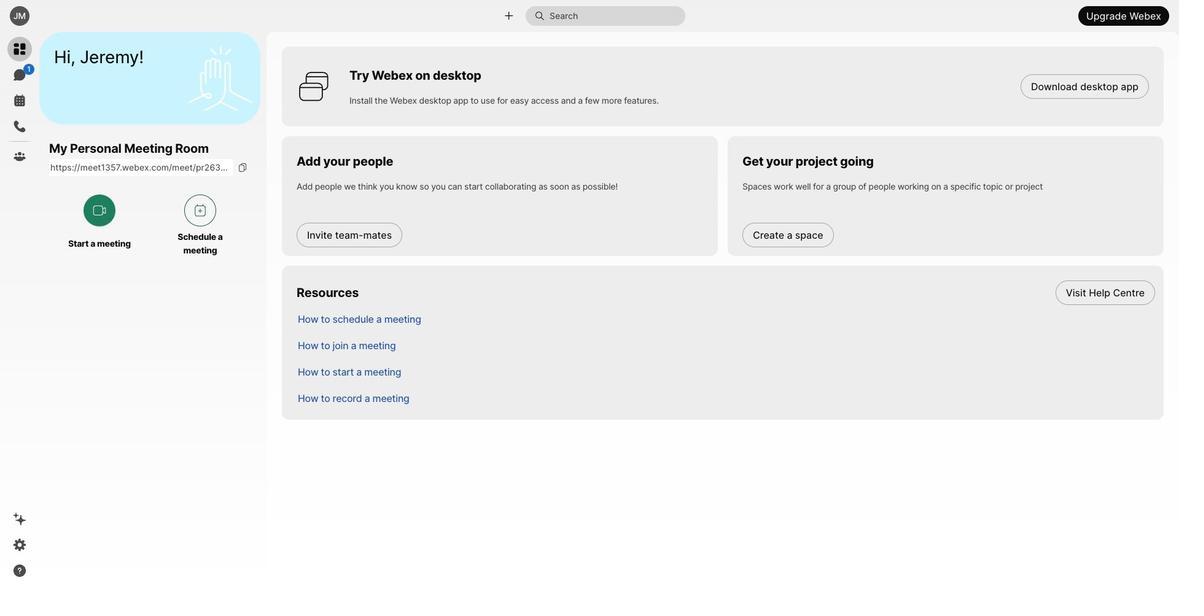 Task type: describe. For each thing, give the bounding box(es) containing it.
two hands high-fiving image
[[184, 41, 257, 115]]

5 list item from the top
[[288, 385, 1164, 412]]

3 list item from the top
[[288, 332, 1164, 359]]

webex tab list
[[7, 37, 34, 169]]



Task type: locate. For each thing, give the bounding box(es) containing it.
4 list item from the top
[[288, 359, 1164, 385]]

2 list item from the top
[[288, 306, 1164, 332]]

1 list item from the top
[[288, 280, 1164, 306]]

None text field
[[49, 159, 233, 176]]

navigation
[[0, 32, 39, 595]]

list item
[[288, 280, 1164, 306], [288, 306, 1164, 332], [288, 332, 1164, 359], [288, 359, 1164, 385], [288, 385, 1164, 412]]



Task type: vqa. For each thing, say whether or not it's contained in the screenshot.
two hands high-fiving image
yes



